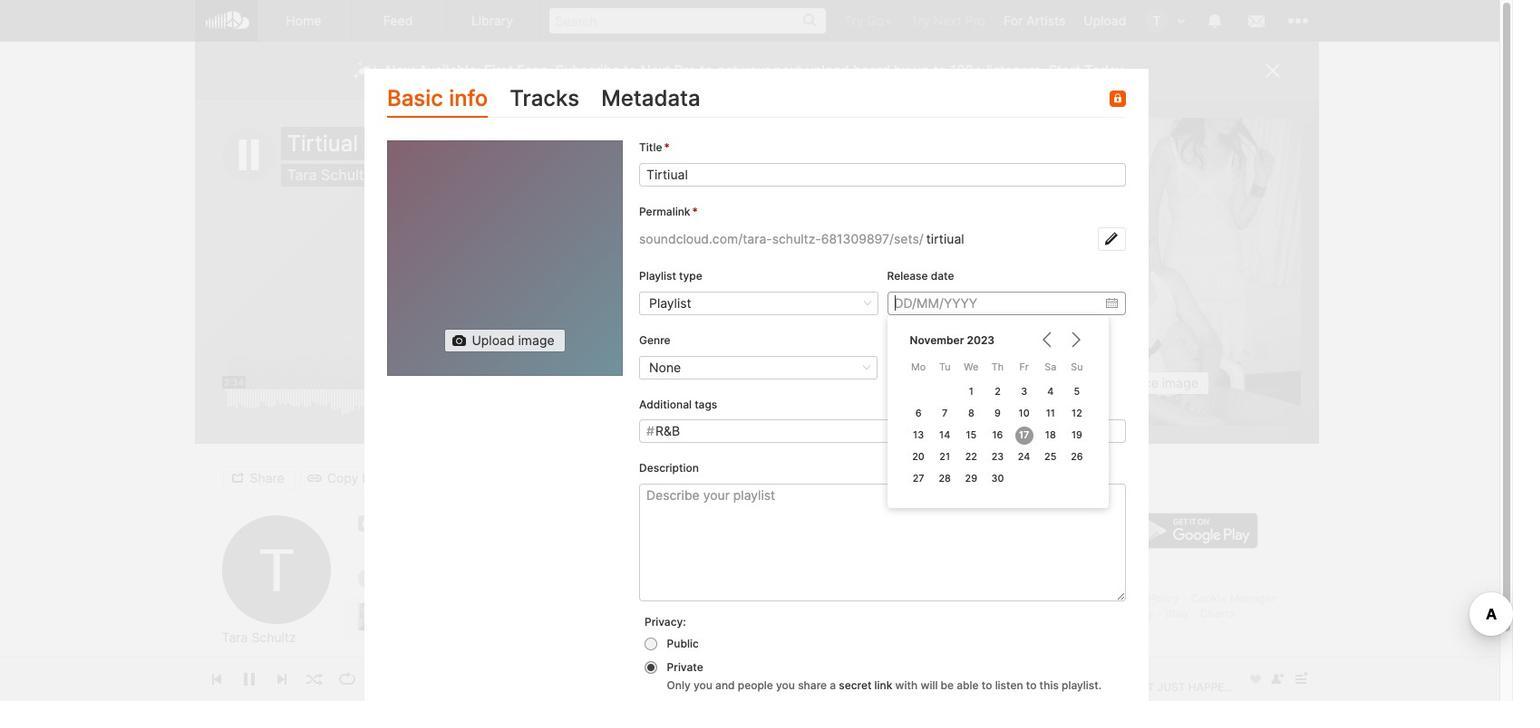 Task type: locate. For each thing, give the bounding box(es) containing it.
1 you from the left
[[694, 679, 713, 693]]

we
[[964, 362, 979, 374]]

resources
[[1100, 607, 1154, 621]]

cookie
[[1109, 592, 1146, 606], [1191, 592, 1227, 606]]

0 vertical spatial next
[[934, 13, 962, 28]]

image for upload image
[[518, 333, 555, 349]]

24 link
[[1015, 449, 1033, 467]]

try inside "link"
[[844, 13, 864, 28]]

Release date text field
[[887, 292, 1126, 315]]

2 cookie from the left
[[1191, 592, 1227, 606]]

share
[[798, 679, 827, 693]]

will
[[921, 679, 938, 693]]

1 cookie from the left
[[1109, 592, 1146, 606]]

playlist
[[639, 269, 676, 283], [649, 295, 692, 311]]

0 horizontal spatial image
[[518, 333, 555, 349]]

27
[[913, 473, 925, 485]]

0 vertical spatial image
[[518, 333, 555, 349]]

schultz-
[[772, 231, 821, 247]]

replace
[[1111, 375, 1159, 391]]

18
[[1045, 430, 1056, 441]]

1 vertical spatial upload
[[472, 333, 515, 349]]

next up metadata
[[641, 62, 671, 79]]

to
[[624, 62, 637, 79], [700, 62, 713, 79], [934, 62, 947, 79], [982, 679, 992, 693], [1026, 679, 1037, 693]]

0 vertical spatial tara
[[287, 166, 317, 184]]

playlist left type
[[639, 269, 676, 283]]

6
[[916, 408, 922, 420]]

0 horizontal spatial try
[[844, 13, 864, 28]]

8 link
[[962, 405, 981, 423]]

you left the and
[[694, 679, 713, 693]]

cookie up charts link
[[1191, 592, 1227, 606]]

playlist down playlist type
[[649, 295, 692, 311]]

people
[[738, 679, 773, 693]]

1 vertical spatial the kid laroi - what just happened element
[[358, 604, 385, 631]]

1 vertical spatial tara schultz's avatar element
[[222, 516, 331, 625]]

13
[[913, 430, 924, 441]]

r&b
[[656, 424, 680, 439]]

0 horizontal spatial you
[[694, 679, 713, 693]]

0 vertical spatial pro
[[966, 13, 986, 28]]

30
[[992, 473, 1004, 485]]

upload inside button
[[472, 333, 515, 349]]

0 horizontal spatial tara
[[222, 630, 248, 646]]

29 link
[[962, 470, 981, 489]]

0 vertical spatial playlist
[[639, 269, 676, 283]]

1 vertical spatial tara schultz link
[[222, 630, 296, 647]]

22
[[966, 451, 978, 463]]

heard
[[853, 62, 890, 79]]

Permalink text field
[[924, 228, 1098, 251]]

1 vertical spatial playlist
[[649, 295, 692, 311]]

the kid laroi - what just happened
[[524, 609, 769, 625]]

try right the go+
[[911, 13, 930, 28]]

22 link
[[962, 449, 981, 467]]

you
[[694, 679, 713, 693], [776, 679, 795, 693]]

what
[[624, 609, 661, 625]]

None search field
[[540, 0, 835, 41]]

cookie inside cookie manager artist resources
[[1191, 592, 1227, 606]]

1 vertical spatial tara
[[222, 630, 248, 646]]

policy
[[1148, 592, 1180, 606]]

link
[[362, 470, 387, 486]]

start
[[1049, 62, 1081, 79]]

tracks
[[510, 85, 580, 112]]

upload for upload
[[1084, 13, 1127, 28]]

0 horizontal spatial cookie
[[1109, 592, 1146, 606]]

0 vertical spatial tara schultz link
[[287, 166, 372, 184]]

type
[[679, 269, 703, 283]]

1 vertical spatial image
[[1162, 375, 1199, 391]]

the
[[524, 609, 547, 625]]

title
[[639, 141, 662, 155]]

1 horizontal spatial try
[[911, 13, 930, 28]]

10
[[1019, 408, 1030, 420]]

23 link
[[989, 449, 1007, 467]]

now
[[386, 62, 415, 79]]

playlist type
[[639, 269, 703, 283]]

share
[[250, 470, 285, 486]]

tirtiual element
[[387, 141, 623, 377]]

basic
[[387, 85, 443, 112]]

1 try from the left
[[844, 13, 864, 28]]

tara
[[287, 166, 317, 184], [222, 630, 248, 646]]

tracks link
[[510, 82, 580, 118]]

upload image
[[472, 333, 555, 349]]

3 link
[[1015, 383, 1033, 402]]

artist resources link
[[1068, 607, 1154, 621]]

try
[[844, 13, 864, 28], [911, 13, 930, 28]]

14
[[940, 430, 951, 441]]

0 vertical spatial upload
[[1084, 13, 1127, 28]]

copy link button
[[300, 467, 397, 490]]

1 horizontal spatial tara
[[287, 166, 317, 184]]

schultz
[[321, 166, 372, 184], [252, 630, 296, 646]]

1 horizontal spatial tara schultz's avatar element
[[1145, 9, 1168, 33]]

pro
[[966, 13, 986, 28], [675, 62, 696, 79]]

0 vertical spatial the kid laroi - what just happened element
[[993, 118, 1301, 426]]

to right able
[[982, 679, 992, 693]]

tirtiual tara schultz
[[287, 131, 372, 184]]

listeners.
[[987, 62, 1045, 79]]

pro left the get
[[675, 62, 696, 79]]

to left the get
[[700, 62, 713, 79]]

try for try next pro
[[911, 13, 930, 28]]

0 horizontal spatial next
[[641, 62, 671, 79]]

1 horizontal spatial pro
[[966, 13, 986, 28]]

your
[[742, 62, 770, 79]]

to right up
[[934, 62, 947, 79]]

subscribe
[[556, 62, 620, 79]]

to left this
[[1026, 679, 1037, 693]]

tara inside tirtiual tara schultz
[[287, 166, 317, 184]]

tara schultz's avatar element up tara schultz
[[222, 516, 331, 625]]

today
[[1084, 62, 1124, 79]]

5
[[1074, 386, 1080, 398]]

image for replace image
[[1162, 375, 1199, 391]]

next up 100+
[[934, 13, 962, 28]]

privacy:
[[645, 616, 686, 629]]

playlist inside playlist popup button
[[649, 295, 692, 311]]

100+
[[951, 62, 983, 79]]

tara schultz's avatar element right upload link
[[1145, 9, 1168, 33]]

november
[[910, 334, 964, 347]]

19
[[1072, 430, 1083, 441]]

0 vertical spatial schultz
[[321, 166, 372, 184]]

privacy
[[1059, 592, 1098, 606]]

1 horizontal spatial you
[[776, 679, 795, 693]]

0 horizontal spatial the kid laroi - what just happened element
[[358, 604, 385, 631]]

try left the go+
[[844, 13, 864, 28]]

upload
[[1084, 13, 1127, 28], [472, 333, 515, 349]]

Title text field
[[639, 163, 1126, 187]]

additional tags
[[639, 398, 718, 411]]

additional
[[639, 398, 692, 411]]

0 horizontal spatial upload
[[472, 333, 515, 349]]

cookie up resources
[[1109, 592, 1146, 606]]

schultz inside tirtiual tara schultz
[[321, 166, 372, 184]]

25 link
[[1042, 449, 1060, 467]]

1 horizontal spatial next
[[934, 13, 962, 28]]

tara schultz link
[[287, 166, 372, 184], [222, 630, 296, 647]]

upload for upload image
[[472, 333, 515, 349]]

28
[[939, 473, 951, 485]]

14 link
[[936, 427, 954, 445]]

1 horizontal spatial schultz
[[321, 166, 372, 184]]

able
[[957, 679, 979, 693]]

pro left for on the top right of the page
[[966, 13, 986, 28]]

7
[[942, 408, 948, 420]]

1 horizontal spatial cookie
[[1191, 592, 1227, 606]]

secret
[[839, 679, 872, 693]]

2 try from the left
[[911, 13, 930, 28]]

11 link
[[1042, 405, 1060, 423]]

1 horizontal spatial image
[[1162, 375, 1199, 391]]

the kid laroi - what just happened element
[[993, 118, 1301, 426], [358, 604, 385, 631]]

tara schultz's avatar element
[[1145, 9, 1168, 33], [222, 516, 331, 625]]

image
[[518, 333, 555, 349], [1162, 375, 1199, 391]]

artists
[[1027, 13, 1066, 28]]

upload image button
[[445, 330, 565, 353]]

now available: first fans. subscribe to next pro to get your next upload heard by up to 100+ listeners. start today
[[386, 62, 1124, 79]]

you left share
[[776, 679, 795, 693]]

1 horizontal spatial upload
[[1084, 13, 1127, 28]]

0 vertical spatial tara schultz's avatar element
[[1145, 9, 1168, 33]]

listen
[[995, 679, 1023, 693]]

0 horizontal spatial schultz
[[252, 630, 296, 646]]

1 vertical spatial pro
[[675, 62, 696, 79]]



Task type: vqa. For each thing, say whether or not it's contained in the screenshot.
follower within ss140 1 follower
no



Task type: describe. For each thing, give the bounding box(es) containing it.
blog link
[[1166, 607, 1189, 621]]

7 link
[[936, 405, 954, 423]]

blog
[[1166, 607, 1189, 621]]

2
[[995, 386, 1001, 398]]

library
[[471, 13, 513, 28]]

permalink
[[639, 205, 691, 219]]

the kid laroi - what just happened link
[[524, 609, 769, 625]]

feed
[[383, 13, 413, 28]]

tags
[[695, 398, 718, 411]]

try go+
[[844, 13, 893, 28]]

playlist for playlist type
[[639, 269, 676, 283]]

november 2023
[[910, 334, 995, 347]]

12
[[1072, 408, 1083, 420]]

fr
[[1020, 362, 1029, 374]]

29
[[965, 473, 978, 485]]

happened
[[701, 609, 769, 625]]

feed link
[[351, 0, 446, 42]]

playlist for playlist
[[649, 295, 692, 311]]

none
[[649, 360, 681, 375]]

with
[[896, 679, 918, 693]]

su
[[1071, 362, 1083, 374]]

and
[[716, 679, 735, 693]]

tara inside tara schultz link
[[222, 630, 248, 646]]

a
[[830, 679, 836, 693]]

to up metadata
[[624, 62, 637, 79]]

30 link
[[989, 470, 1007, 489]]

secret link link
[[839, 679, 893, 693]]

release date
[[887, 269, 954, 283]]

cookie manager link
[[1191, 592, 1276, 606]]

1 vertical spatial schultz
[[252, 630, 296, 646]]

-
[[615, 609, 621, 625]]

share button
[[223, 467, 295, 490]]

18 link
[[1042, 427, 1060, 445]]

26
[[1071, 451, 1083, 463]]

1 horizontal spatial the kid laroi - what just happened element
[[993, 118, 1301, 426]]

1 vertical spatial next
[[641, 62, 671, 79]]

soundcloud.com/tara-schultz-681309897/sets/
[[639, 231, 924, 247]]

21
[[940, 451, 950, 463]]

only
[[667, 679, 691, 693]]

2 you from the left
[[776, 679, 795, 693]]

16 link
[[989, 427, 1007, 445]]

6 link
[[910, 405, 928, 423]]

metadata link
[[601, 82, 701, 118]]

available:
[[419, 62, 481, 79]]

4
[[1048, 386, 1054, 398]]

next image
[[1064, 329, 1086, 351]]

metadata
[[601, 85, 701, 112]]

16
[[993, 430, 1003, 441]]

date
[[931, 269, 954, 283]]

release
[[887, 269, 928, 283]]

prev image
[[1037, 329, 1059, 351]]

artist
[[1068, 607, 1097, 621]]

tara schultz
[[222, 630, 296, 646]]

charts
[[1200, 607, 1235, 621]]

25
[[1045, 451, 1057, 463]]

cookie for manager
[[1191, 592, 1227, 606]]

by
[[894, 62, 910, 79]]

1
[[969, 386, 974, 398]]

public
[[667, 637, 699, 651]]

private
[[667, 661, 703, 675]]

11
[[1046, 408, 1055, 420]]

replace image
[[1111, 375, 1199, 391]]

laroi
[[574, 609, 611, 625]]

try for try go+
[[844, 13, 864, 28]]

library link
[[446, 0, 540, 42]]

2023
[[967, 334, 995, 347]]

Search search field
[[549, 8, 826, 34]]

next inside try next pro link
[[934, 13, 962, 28]]

copy link
[[327, 470, 387, 486]]

link
[[875, 679, 893, 693]]

9 link
[[989, 405, 1007, 423]]

be
[[941, 679, 954, 693]]

try go+ link
[[835, 0, 902, 41]]

4 link
[[1042, 383, 1060, 402]]

sa
[[1045, 362, 1057, 374]]

3
[[1021, 386, 1028, 398]]

cookie policy link
[[1109, 592, 1180, 606]]

playlist
[[670, 470, 712, 486]]

delete
[[628, 470, 667, 486]]

th
[[992, 362, 1004, 374]]

delete playlist button
[[601, 467, 723, 490]]

try next pro
[[911, 13, 986, 28]]

just
[[665, 609, 698, 625]]

17 link
[[1015, 427, 1033, 445]]

home
[[286, 13, 321, 28]]

20 link
[[910, 449, 928, 467]]

0 horizontal spatial pro
[[675, 62, 696, 79]]

start today link
[[1049, 62, 1124, 79]]

mo
[[911, 362, 926, 374]]

go+
[[867, 13, 893, 28]]

for artists link
[[995, 0, 1075, 41]]

info
[[449, 85, 488, 112]]

basic info link
[[387, 82, 488, 118]]

charts link
[[1200, 607, 1235, 621]]

for artists
[[1004, 13, 1066, 28]]

Description text field
[[639, 484, 1126, 602]]

genre
[[639, 334, 671, 347]]

681309897/sets/
[[821, 231, 924, 247]]

cookie for policy
[[1109, 592, 1146, 606]]

0 horizontal spatial tara schultz's avatar element
[[222, 516, 331, 625]]

copy
[[327, 470, 358, 486]]



